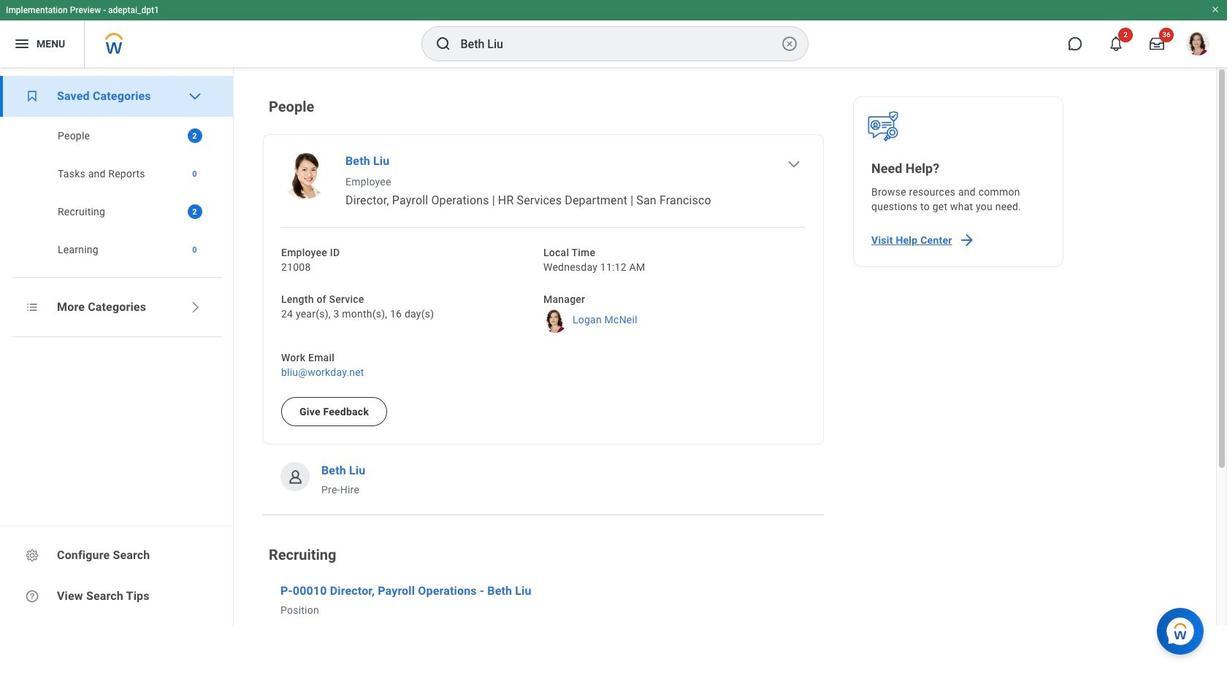 Task type: describe. For each thing, give the bounding box(es) containing it.
2 2 results element from the top
[[187, 205, 202, 219]]

media mylearning image
[[25, 89, 39, 104]]

search image
[[434, 35, 452, 53]]

notifications large image
[[1109, 37, 1124, 51]]

question outline image
[[25, 590, 39, 604]]

1 2 results element from the top
[[187, 129, 202, 143]]

profile logan mcneil image
[[1187, 32, 1210, 59]]

gear image
[[25, 549, 39, 563]]

x circle image
[[781, 35, 798, 53]]

go to beth liu image
[[281, 153, 328, 200]]

chevron down image
[[187, 89, 202, 104]]

chevron down image
[[787, 157, 802, 172]]

prompts image
[[25, 300, 39, 315]]

go to logan mcneil image
[[544, 310, 567, 333]]

inbox large image
[[1150, 37, 1165, 51]]



Task type: vqa. For each thing, say whether or not it's contained in the screenshot.
Profile Logan McNeil Icon at the right of page
yes



Task type: locate. For each thing, give the bounding box(es) containing it.
1 vertical spatial 2 results element
[[187, 205, 202, 219]]

main content
[[234, 67, 1228, 679]]

list
[[0, 76, 233, 269], [263, 96, 824, 679], [0, 117, 233, 269], [263, 134, 824, 498]]

Search Workday  search field
[[461, 28, 778, 60]]

user image
[[286, 468, 304, 486]]

0 vertical spatial 2 results element
[[187, 129, 202, 143]]

banner
[[0, 0, 1228, 67]]

arrow right image
[[959, 232, 976, 249]]

justify image
[[13, 35, 31, 53]]

close environment banner image
[[1212, 5, 1220, 14]]

chevron right image
[[187, 300, 202, 315]]

2 results element
[[187, 129, 202, 143], [187, 205, 202, 219]]



